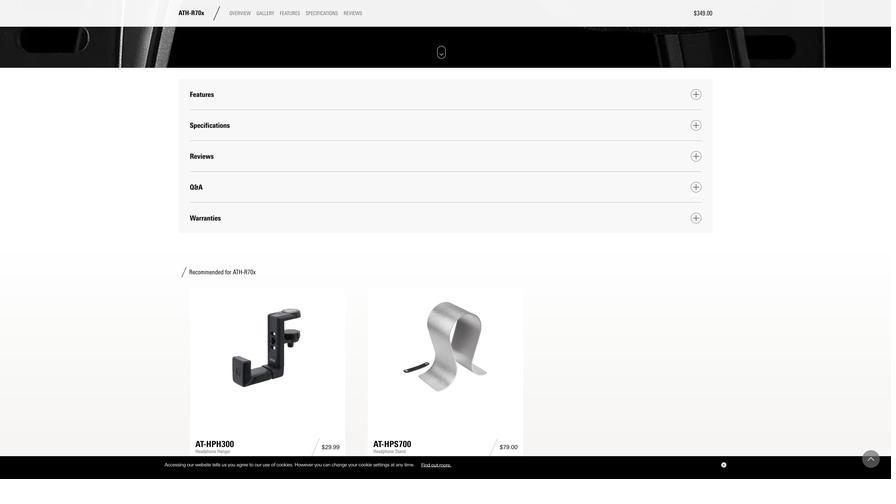 Task type: describe. For each thing, give the bounding box(es) containing it.
divider line image for at-hph300
[[310, 439, 322, 456]]

use
[[263, 462, 270, 468]]

plus image for q&a
[[693, 184, 699, 190]]

time.
[[404, 462, 415, 468]]

q&a
[[190, 183, 203, 191]]

find out more.
[[421, 462, 451, 468]]

gallery
[[257, 10, 274, 17]]

1 vertical spatial ath-
[[233, 268, 244, 276]]

$79.00
[[500, 444, 518, 451]]

recommended for ath-r70x
[[189, 268, 256, 276]]

0 vertical spatial reviews
[[344, 10, 362, 17]]

1 horizontal spatial r70x
[[244, 268, 256, 276]]

0 horizontal spatial r70x
[[191, 9, 204, 17]]

2 you from the left
[[314, 462, 322, 468]]

headphone for hps700
[[374, 449, 394, 455]]

accessing our website tells us you agree to our use of cookies. however you can change your cookie settings at any time.
[[165, 462, 416, 468]]

1 you from the left
[[228, 462, 235, 468]]

divider line image
[[210, 6, 224, 20]]

find
[[421, 462, 430, 468]]

stand
[[395, 449, 406, 455]]

your
[[348, 462, 357, 468]]

plus image for reviews
[[693, 153, 699, 159]]

2 our from the left
[[255, 462, 262, 468]]

hanger
[[217, 449, 230, 455]]

overview
[[230, 10, 251, 17]]

for
[[225, 268, 231, 276]]

find out more. link
[[416, 459, 457, 470]]

hps700
[[384, 439, 411, 449]]

settings
[[373, 462, 390, 468]]

1 vertical spatial features
[[190, 90, 214, 99]]

ath-r70x
[[179, 9, 204, 17]]

plus image for warranties
[[693, 215, 699, 221]]

at- for hph300
[[196, 439, 206, 449]]

plus image for specifications
[[693, 122, 699, 128]]

at
[[391, 462, 395, 468]]



Task type: vqa. For each thing, say whether or not it's contained in the screenshot.
3rd plus icon from the top
yes



Task type: locate. For each thing, give the bounding box(es) containing it.
arrow up image
[[868, 456, 875, 462]]

0 horizontal spatial headphone
[[196, 449, 216, 455]]

2 plus image from the top
[[693, 184, 699, 190]]

accessing
[[165, 462, 186, 468]]

r70x
[[191, 9, 204, 17], [244, 268, 256, 276]]

change
[[332, 462, 347, 468]]

0 horizontal spatial specifications
[[190, 121, 230, 129]]

0 horizontal spatial features
[[190, 90, 214, 99]]

2 vertical spatial plus image
[[693, 215, 699, 221]]

1 vertical spatial reviews
[[190, 152, 214, 160]]

1 vertical spatial plus image
[[693, 184, 699, 190]]

1 at- from the left
[[196, 439, 206, 449]]

at- up website on the left bottom of the page
[[196, 439, 206, 449]]

1 horizontal spatial you
[[314, 462, 322, 468]]

however
[[295, 462, 313, 468]]

1 horizontal spatial divider line image
[[488, 439, 500, 456]]

0 vertical spatial r70x
[[191, 9, 204, 17]]

1 headphone from the left
[[196, 449, 216, 455]]

website
[[195, 462, 211, 468]]

headphone for hph300
[[196, 449, 216, 455]]

ath- right for
[[233, 268, 244, 276]]

0 vertical spatial plus image
[[693, 153, 699, 159]]

1 horizontal spatial ath-
[[233, 268, 244, 276]]

our right "to"
[[255, 462, 262, 468]]

$29.99
[[322, 444, 340, 451]]

1 horizontal spatial our
[[255, 462, 262, 468]]

0 horizontal spatial at-
[[196, 439, 206, 449]]

2 headphone from the left
[[374, 449, 394, 455]]

at-hph300 headphone hanger
[[196, 439, 234, 455]]

1 horizontal spatial features
[[280, 10, 300, 17]]

headphone inside at-hps700 headphone stand
[[374, 449, 394, 455]]

plus image for features
[[693, 91, 699, 98]]

recommended
[[189, 268, 224, 276]]

r70x left divider line icon
[[191, 9, 204, 17]]

0 horizontal spatial ath-
[[179, 9, 191, 17]]

cross image
[[722, 464, 725, 467]]

you
[[228, 462, 235, 468], [314, 462, 322, 468]]

1 plus image from the top
[[693, 91, 699, 98]]

divider line image for at-hps700
[[488, 439, 500, 456]]

of
[[271, 462, 275, 468]]

$349.00
[[694, 9, 713, 17]]

any
[[396, 462, 403, 468]]

cookie
[[359, 462, 372, 468]]

0 vertical spatial plus image
[[693, 91, 699, 98]]

0 horizontal spatial our
[[187, 462, 194, 468]]

r70x right for
[[244, 268, 256, 276]]

2 divider line image from the left
[[488, 439, 500, 456]]

at- inside at-hph300 headphone hanger
[[196, 439, 206, 449]]

headphone
[[196, 449, 216, 455], [374, 449, 394, 455]]

0 vertical spatial features
[[280, 10, 300, 17]]

at- inside at-hps700 headphone stand
[[374, 439, 384, 449]]

you left the can
[[314, 462, 322, 468]]

3 plus image from the top
[[693, 215, 699, 221]]

our
[[187, 462, 194, 468], [255, 462, 262, 468]]

1 our from the left
[[187, 462, 194, 468]]

cookies.
[[277, 462, 293, 468]]

divider line image
[[310, 439, 322, 456], [488, 439, 500, 456]]

0 horizontal spatial reviews
[[190, 152, 214, 160]]

2 at- from the left
[[374, 439, 384, 449]]

1 plus image from the top
[[693, 153, 699, 159]]

to
[[249, 462, 253, 468]]

at-
[[196, 439, 206, 449], [374, 439, 384, 449]]

1 vertical spatial plus image
[[693, 122, 699, 128]]

features
[[280, 10, 300, 17], [190, 90, 214, 99]]

specifications
[[306, 10, 338, 17], [190, 121, 230, 129]]

you right us
[[228, 462, 235, 468]]

out
[[431, 462, 438, 468]]

plus image
[[693, 91, 699, 98], [693, 122, 699, 128]]

0 vertical spatial ath-
[[179, 9, 191, 17]]

us
[[222, 462, 227, 468]]

1 divider line image from the left
[[310, 439, 322, 456]]

at- up settings at the bottom left
[[374, 439, 384, 449]]

ath-
[[179, 9, 191, 17], [233, 268, 244, 276]]

1 vertical spatial r70x
[[244, 268, 256, 276]]

0 horizontal spatial you
[[228, 462, 235, 468]]

1 vertical spatial specifications
[[190, 121, 230, 129]]

0 vertical spatial specifications
[[306, 10, 338, 17]]

at- for hps700
[[374, 439, 384, 449]]

headphone inside at-hph300 headphone hanger
[[196, 449, 216, 455]]

can
[[323, 462, 331, 468]]

plus image
[[693, 153, 699, 159], [693, 184, 699, 190], [693, 215, 699, 221]]

more.
[[439, 462, 451, 468]]

2 plus image from the top
[[693, 122, 699, 128]]

at hph300 image
[[196, 294, 340, 400]]

1 horizontal spatial specifications
[[306, 10, 338, 17]]

0 horizontal spatial divider line image
[[310, 439, 322, 456]]

hph300
[[206, 439, 234, 449]]

headphone up settings at the bottom left
[[374, 449, 394, 455]]

1 horizontal spatial at-
[[374, 439, 384, 449]]

1 horizontal spatial headphone
[[374, 449, 394, 455]]

headphone up website on the left bottom of the page
[[196, 449, 216, 455]]

1 horizontal spatial reviews
[[344, 10, 362, 17]]

reviews
[[344, 10, 362, 17], [190, 152, 214, 160]]

ath- left divider line icon
[[179, 9, 191, 17]]

at-hps700 headphone stand
[[374, 439, 411, 455]]

agree
[[237, 462, 248, 468]]

at hps700 image
[[374, 294, 518, 400]]

warranties
[[190, 214, 221, 222]]

our left website on the left bottom of the page
[[187, 462, 194, 468]]

tells
[[212, 462, 221, 468]]



